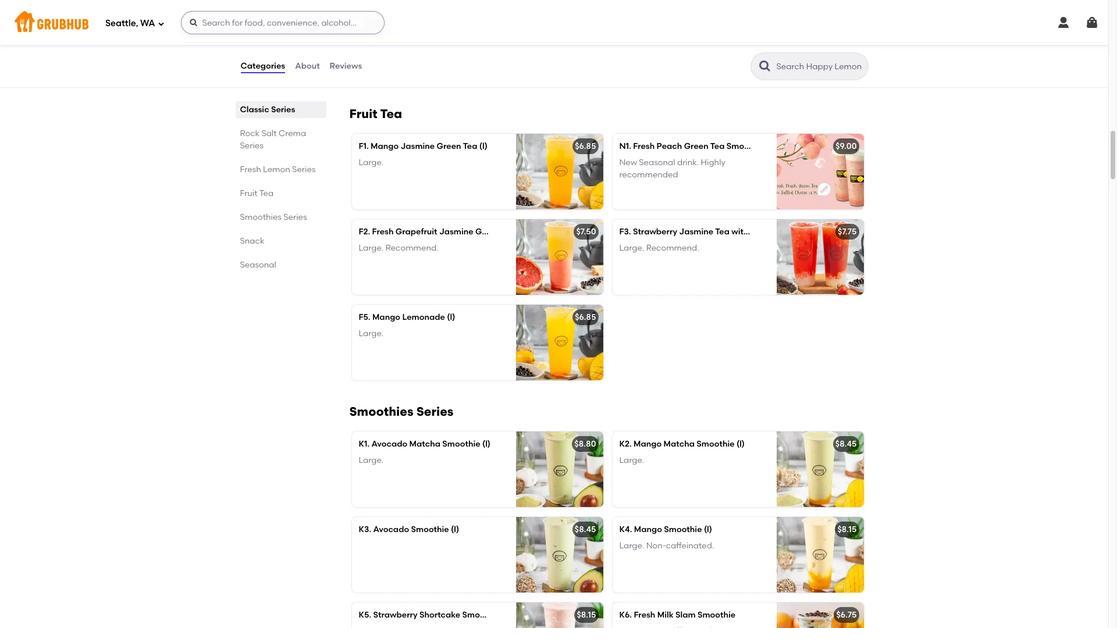 Task type: vqa. For each thing, say whether or not it's contained in the screenshot.
Jasmine corresponding to Large. Recommend.
yes



Task type: describe. For each thing, give the bounding box(es) containing it.
avocado for k3.
[[374, 525, 409, 535]]

$8.45 for k2. mango matcha smoothie (l) "image"
[[836, 440, 857, 450]]

$8.15 for the k4. mango smoothie (l) image
[[838, 525, 857, 535]]

large. down k1.
[[359, 456, 384, 466]]

(l)
[[473, 14, 483, 24]]

large. down f2.
[[359, 244, 384, 253]]

main navigation navigation
[[0, 0, 1109, 45]]

seasonal inside tab
[[240, 260, 276, 270]]

$6.85 for f1. mango jasmine green tea (l)
[[575, 142, 596, 151]]

0 horizontal spatial svg image
[[158, 20, 165, 27]]

strawberry for f3.
[[633, 227, 678, 237]]

smoothies inside tab
[[240, 213, 282, 222]]

k5.
[[359, 611, 372, 621]]

1 horizontal spatial fruit
[[350, 107, 378, 121]]

k1.
[[359, 440, 370, 450]]

$8.15 for k5. strawberry shortcake smoothie (l) image
[[577, 611, 596, 621]]

non- for mango
[[647, 542, 667, 552]]

new
[[620, 158, 637, 168]]

Search for food, convenience, alcohol... search field
[[181, 11, 385, 34]]

$9.00
[[836, 142, 857, 151]]

strawberry for k5.
[[374, 611, 418, 621]]

k3. avocado smoothie (l)
[[359, 525, 460, 535]]

$6.75
[[837, 611, 857, 621]]

$6.85 for f5. mango lemonade (l)
[[575, 313, 596, 323]]

wa
[[140, 18, 155, 28]]

f1. mango jasmine green tea (l)
[[359, 142, 488, 151]]

large. down k4.
[[620, 542, 645, 552]]

salted
[[780, 142, 806, 151]]

k6. fresh milk slam smoothie
[[620, 611, 736, 621]]

fruit tea inside tab
[[240, 189, 274, 199]]

large. down k2.
[[620, 456, 645, 466]]

f5. mango lemonade (l)
[[359, 313, 456, 323]]

classic series
[[240, 105, 295, 115]]

series up snack tab
[[284, 213, 307, 222]]

k1. avocado matcha smoothie (l) image
[[516, 432, 603, 508]]

caffeinated. for lemonade
[[406, 30, 454, 40]]

rock salt crema series tab
[[240, 128, 322, 152]]

f3. strawberry jasmine tea with lychee jelly (l) image
[[777, 220, 864, 295]]

large. down f5.
[[359, 329, 384, 339]]

k6. fresh milk slam smoothie image
[[777, 603, 864, 629]]

1 horizontal spatial crema
[[808, 142, 836, 151]]

classic series tab
[[240, 104, 322, 116]]

matcha for avocado
[[410, 440, 441, 450]]

green for peach
[[684, 142, 709, 151]]

categories
[[241, 61, 285, 71]]

c5.
[[359, 14, 373, 24]]

k4. mango smoothie (l) image
[[777, 518, 864, 593]]

large. recommend. for fresh
[[359, 244, 439, 253]]

k5. strawberry shortcake smoothie (l) image
[[516, 603, 603, 629]]

recommended
[[620, 170, 679, 180]]

wintermelon
[[375, 14, 426, 24]]

series inside tab
[[271, 105, 295, 115]]

about button
[[295, 45, 321, 87]]

search icon image
[[758, 59, 772, 73]]

1 vertical spatial smoothies
[[350, 405, 414, 419]]

seasonal tab
[[240, 259, 322, 271]]

smoothies series tab
[[240, 211, 322, 224]]

n1. fresh peach green tea smoothie w/ salted crema image
[[777, 134, 864, 210]]

large. recommend. for strawberry
[[620, 244, 700, 253]]

f1.
[[359, 142, 369, 151]]

w/
[[767, 142, 778, 151]]

1 horizontal spatial green
[[476, 227, 500, 237]]

series inside rock salt crema series
[[240, 141, 264, 151]]

slam
[[676, 611, 696, 621]]

fruit inside tab
[[240, 189, 258, 199]]

recommend. for grapefruit
[[386, 244, 439, 253]]

fresh lemon series
[[240, 165, 316, 175]]

k2. mango matcha smoothie (l) image
[[777, 432, 864, 508]]

large. non-caffeinated. for mango
[[620, 542, 715, 552]]

n1. fresh peach green tea smoothie w/ salted crema
[[620, 142, 836, 151]]

f2. fresh grapefruit jasmine green tea (l) image
[[516, 220, 603, 295]]

lemonade for mango
[[403, 313, 445, 323]]



Task type: locate. For each thing, give the bounding box(es) containing it.
(l)
[[480, 142, 488, 151], [518, 227, 527, 237], [802, 227, 810, 237], [447, 313, 456, 323], [483, 440, 491, 450], [737, 440, 745, 450], [451, 525, 460, 535], [704, 525, 713, 535], [503, 611, 511, 621]]

$8.80
[[575, 440, 596, 450]]

f2. fresh grapefruit jasmine green tea (l)
[[359, 227, 527, 237]]

0 vertical spatial $8.15
[[838, 525, 857, 535]]

mango
[[371, 142, 399, 151], [373, 313, 401, 323], [634, 440, 662, 450], [635, 525, 663, 535]]

jasmine for large. recommend.
[[680, 227, 714, 237]]

1 horizontal spatial $8.45
[[836, 440, 857, 450]]

0 horizontal spatial strawberry
[[374, 611, 418, 621]]

reviews button
[[329, 45, 363, 87]]

0 horizontal spatial fruit
[[240, 189, 258, 199]]

1 horizontal spatial matcha
[[664, 440, 695, 450]]

1 horizontal spatial large. recommend.
[[620, 244, 700, 253]]

2 matcha from the left
[[664, 440, 695, 450]]

mango for f1.
[[371, 142, 399, 151]]

caffeinated. for smoothie
[[666, 542, 715, 552]]

about
[[295, 61, 320, 71]]

lychee
[[751, 227, 779, 237]]

peach
[[657, 142, 683, 151]]

lemon
[[263, 165, 290, 175]]

1 vertical spatial caffeinated.
[[666, 542, 715, 552]]

matcha
[[410, 440, 441, 450], [664, 440, 695, 450]]

fresh right k6.
[[634, 611, 656, 621]]

0 vertical spatial avocado
[[372, 440, 408, 450]]

0 vertical spatial strawberry
[[633, 227, 678, 237]]

rock salt crema series
[[240, 129, 306, 151]]

1 horizontal spatial $8.15
[[838, 525, 857, 535]]

recommend.
[[386, 244, 439, 253], [647, 244, 700, 253]]

1 vertical spatial lemonade
[[403, 313, 445, 323]]

svg image
[[1086, 16, 1100, 30], [189, 18, 198, 27], [158, 20, 165, 27]]

f2.
[[359, 227, 370, 237]]

new seasonal drink. highly recommended
[[620, 158, 726, 180]]

1 horizontal spatial recommend.
[[647, 244, 700, 253]]

fruit down fresh lemon series
[[240, 189, 258, 199]]

$7.75
[[838, 227, 857, 237]]

jasmine right f1.
[[401, 142, 435, 151]]

k4.
[[620, 525, 633, 535]]

k2.
[[620, 440, 632, 450]]

$8.45 for k3. avocado smoothie (l) image
[[575, 525, 596, 535]]

k3.
[[359, 525, 372, 535]]

0 horizontal spatial crema
[[279, 129, 306, 139]]

2 horizontal spatial svg image
[[1086, 16, 1100, 30]]

0 horizontal spatial seasonal
[[240, 260, 276, 270]]

0 horizontal spatial fruit tea
[[240, 189, 274, 199]]

avocado
[[372, 440, 408, 450], [374, 525, 409, 535]]

large. recommend.
[[359, 244, 439, 253], [620, 244, 700, 253]]

1 horizontal spatial strawberry
[[633, 227, 678, 237]]

smoothies up snack
[[240, 213, 282, 222]]

fruit tea down lemon
[[240, 189, 274, 199]]

mango for k4.
[[635, 525, 663, 535]]

f5. mango lemonade (l) image
[[516, 305, 603, 381]]

seasonal down snack
[[240, 260, 276, 270]]

crema inside rock salt crema series
[[279, 129, 306, 139]]

fresh
[[634, 142, 655, 151], [240, 165, 261, 175], [372, 227, 394, 237], [634, 611, 656, 621]]

non-
[[386, 30, 406, 40], [647, 542, 667, 552]]

0 vertical spatial non-
[[386, 30, 406, 40]]

recommend. down grapefruit
[[386, 244, 439, 253]]

c5. wintermelon lemonade (l)
[[359, 14, 483, 24]]

mango right k2.
[[634, 440, 662, 450]]

f3.
[[620, 227, 631, 237]]

1 horizontal spatial smoothies series
[[350, 405, 454, 419]]

classic
[[240, 105, 269, 115]]

0 horizontal spatial caffeinated.
[[406, 30, 454, 40]]

milk
[[658, 611, 674, 621]]

k5. strawberry shortcake smoothie (l)
[[359, 611, 511, 621]]

1 vertical spatial strawberry
[[374, 611, 418, 621]]

smoothies
[[240, 213, 282, 222], [350, 405, 414, 419]]

fresh right n1.
[[634, 142, 655, 151]]

1 vertical spatial seasonal
[[240, 260, 276, 270]]

fresh for k6.
[[634, 611, 656, 621]]

$8.45
[[836, 440, 857, 450], [575, 525, 596, 535]]

matcha for mango
[[664, 440, 695, 450]]

2 $6.85 from the top
[[575, 313, 596, 323]]

0 horizontal spatial green
[[437, 142, 462, 151]]

1 $6.85 from the top
[[575, 142, 596, 151]]

large. non-caffeinated. down wintermelon
[[359, 30, 454, 40]]

non- for wintermelon
[[386, 30, 406, 40]]

0 vertical spatial lemonade
[[428, 14, 471, 24]]

large. non-caffeinated.
[[359, 30, 454, 40], [620, 542, 715, 552]]

non- down wintermelon
[[386, 30, 406, 40]]

snack tab
[[240, 235, 322, 247]]

fruit tea up f1.
[[350, 107, 402, 121]]

0 vertical spatial smoothies
[[240, 213, 282, 222]]

mango for k2.
[[634, 440, 662, 450]]

fresh lemon series tab
[[240, 164, 322, 176]]

Search Happy Lemon search field
[[776, 61, 865, 72]]

f3. strawberry jasmine tea with lychee jelly (l)
[[620, 227, 810, 237]]

large. non-caffeinated. down "k4. mango smoothie (l)"
[[620, 542, 715, 552]]

fruit tea tab
[[240, 187, 322, 200]]

crema right salt
[[279, 129, 306, 139]]

1 horizontal spatial seasonal
[[639, 158, 676, 168]]

mango for f5.
[[373, 313, 401, 323]]

shortcake
[[420, 611, 461, 621]]

f1. mango jasmine green tea (l) image
[[516, 134, 603, 210]]

jasmine right grapefruit
[[440, 227, 474, 237]]

1 horizontal spatial caffeinated.
[[666, 542, 715, 552]]

series right lemon
[[292, 165, 316, 175]]

smoothies series up k1. avocado matcha smoothie (l)
[[350, 405, 454, 419]]

fresh for n1.
[[634, 142, 655, 151]]

tea
[[380, 107, 402, 121], [463, 142, 478, 151], [711, 142, 725, 151], [259, 189, 274, 199], [502, 227, 516, 237], [716, 227, 730, 237]]

0 horizontal spatial $8.45
[[575, 525, 596, 535]]

1 vertical spatial large. non-caffeinated.
[[620, 542, 715, 552]]

large. down c5.
[[359, 30, 384, 40]]

series
[[271, 105, 295, 115], [240, 141, 264, 151], [292, 165, 316, 175], [284, 213, 307, 222], [417, 405, 454, 419]]

seasonal up recommended
[[639, 158, 676, 168]]

2 horizontal spatial jasmine
[[680, 227, 714, 237]]

0 horizontal spatial large. non-caffeinated.
[[359, 30, 454, 40]]

$6.85
[[575, 142, 596, 151], [575, 313, 596, 323]]

k6.
[[620, 611, 632, 621]]

1 large. recommend. from the left
[[359, 244, 439, 253]]

0 horizontal spatial recommend.
[[386, 244, 439, 253]]

0 horizontal spatial $8.15
[[577, 611, 596, 621]]

large. recommend. down the f3.
[[620, 244, 700, 253]]

0 horizontal spatial smoothies series
[[240, 213, 307, 222]]

seattle,
[[105, 18, 138, 28]]

1 horizontal spatial large. non-caffeinated.
[[620, 542, 715, 552]]

crema left $9.00
[[808, 142, 836, 151]]

grapefruit
[[396, 227, 438, 237]]

0 vertical spatial crema
[[279, 129, 306, 139]]

0 vertical spatial seasonal
[[639, 158, 676, 168]]

snack
[[240, 236, 265, 246]]

2 large. recommend. from the left
[[620, 244, 700, 253]]

large. non-caffeinated. for wintermelon
[[359, 30, 454, 40]]

2 recommend. from the left
[[647, 244, 700, 253]]

1 vertical spatial non-
[[647, 542, 667, 552]]

1 vertical spatial fruit
[[240, 189, 258, 199]]

1 vertical spatial avocado
[[374, 525, 409, 535]]

non- down "k4. mango smoothie (l)"
[[647, 542, 667, 552]]

1 matcha from the left
[[410, 440, 441, 450]]

1 horizontal spatial jasmine
[[440, 227, 474, 237]]

0 horizontal spatial jasmine
[[401, 142, 435, 151]]

avocado for k1.
[[372, 440, 408, 450]]

fruit up f1.
[[350, 107, 378, 121]]

avocado right k1.
[[372, 440, 408, 450]]

recommend. for jasmine
[[647, 244, 700, 253]]

strawberry right the f3.
[[633, 227, 678, 237]]

drink.
[[678, 158, 699, 168]]

smoothie
[[727, 142, 765, 151], [443, 440, 481, 450], [697, 440, 735, 450], [411, 525, 449, 535], [664, 525, 702, 535], [463, 611, 501, 621], [698, 611, 736, 621]]

large. down f1.
[[359, 158, 384, 168]]

series down the rock
[[240, 141, 264, 151]]

2 horizontal spatial green
[[684, 142, 709, 151]]

with
[[732, 227, 749, 237]]

seasonal inside the new seasonal drink. highly recommended
[[639, 158, 676, 168]]

strawberry
[[633, 227, 678, 237], [374, 611, 418, 621]]

0 vertical spatial $6.85
[[575, 142, 596, 151]]

0 vertical spatial $8.45
[[836, 440, 857, 450]]

0 vertical spatial smoothies series
[[240, 213, 307, 222]]

0 horizontal spatial non-
[[386, 30, 406, 40]]

jelly
[[781, 227, 800, 237]]

categories button
[[240, 45, 286, 87]]

large. recommend. down grapefruit
[[359, 244, 439, 253]]

series up k1. avocado matcha smoothie (l)
[[417, 405, 454, 419]]

tea inside tab
[[259, 189, 274, 199]]

crema
[[279, 129, 306, 139], [808, 142, 836, 151]]

fruit
[[350, 107, 378, 121], [240, 189, 258, 199]]

large. down the f3.
[[620, 244, 645, 253]]

0 horizontal spatial large. recommend.
[[359, 244, 439, 253]]

1 vertical spatial $8.15
[[577, 611, 596, 621]]

salt
[[262, 129, 277, 139]]

1 vertical spatial fruit tea
[[240, 189, 274, 199]]

fruit tea
[[350, 107, 402, 121], [240, 189, 274, 199]]

1 recommend. from the left
[[386, 244, 439, 253]]

0 vertical spatial fruit
[[350, 107, 378, 121]]

k4. mango smoothie (l)
[[620, 525, 713, 535]]

fresh left lemon
[[240, 165, 261, 175]]

mango right f5.
[[373, 313, 401, 323]]

strawberry right k5.
[[374, 611, 418, 621]]

1 vertical spatial crema
[[808, 142, 836, 151]]

series up salt
[[271, 105, 295, 115]]

reviews
[[330, 61, 362, 71]]

green for jasmine
[[437, 142, 462, 151]]

caffeinated.
[[406, 30, 454, 40], [666, 542, 715, 552]]

svg image
[[1057, 16, 1071, 30]]

0 vertical spatial caffeinated.
[[406, 30, 454, 40]]

seattle, wa
[[105, 18, 155, 28]]

k1. avocado matcha smoothie (l)
[[359, 440, 491, 450]]

avocado right k3.
[[374, 525, 409, 535]]

caffeinated. down "k4. mango smoothie (l)"
[[666, 542, 715, 552]]

green
[[437, 142, 462, 151], [684, 142, 709, 151], [476, 227, 500, 237]]

highly
[[701, 158, 726, 168]]

c5. wintermelon lemonade (l) image
[[516, 6, 603, 82]]

caffeinated. down c5. wintermelon lemonade (l)
[[406, 30, 454, 40]]

jasmine
[[401, 142, 435, 151], [440, 227, 474, 237], [680, 227, 714, 237]]

1 horizontal spatial fruit tea
[[350, 107, 402, 121]]

jasmine left with
[[680, 227, 714, 237]]

fresh for f2.
[[372, 227, 394, 237]]

recommend. down f3. strawberry jasmine tea with lychee jelly (l)
[[647, 244, 700, 253]]

0 vertical spatial large. non-caffeinated.
[[359, 30, 454, 40]]

smoothies up k1.
[[350, 405, 414, 419]]

large.
[[359, 30, 384, 40], [359, 158, 384, 168], [359, 244, 384, 253], [620, 244, 645, 253], [359, 329, 384, 339], [359, 456, 384, 466], [620, 456, 645, 466], [620, 542, 645, 552]]

mango right k4.
[[635, 525, 663, 535]]

1 horizontal spatial smoothies
[[350, 405, 414, 419]]

jasmine for large.
[[401, 142, 435, 151]]

k3. avocado smoothie (l) image
[[516, 518, 603, 593]]

smoothies series inside tab
[[240, 213, 307, 222]]

series inside 'tab'
[[292, 165, 316, 175]]

seasonal
[[639, 158, 676, 168], [240, 260, 276, 270]]

smoothies series
[[240, 213, 307, 222], [350, 405, 454, 419]]

fresh inside 'tab'
[[240, 165, 261, 175]]

1 vertical spatial $6.85
[[575, 313, 596, 323]]

fresh right f2.
[[372, 227, 394, 237]]

lemonade for wintermelon
[[428, 14, 471, 24]]

rock
[[240, 129, 260, 139]]

1 vertical spatial $8.45
[[575, 525, 596, 535]]

n1.
[[620, 142, 632, 151]]

1 vertical spatial smoothies series
[[350, 405, 454, 419]]

f5.
[[359, 313, 371, 323]]

0 horizontal spatial smoothies
[[240, 213, 282, 222]]

lemonade
[[428, 14, 471, 24], [403, 313, 445, 323]]

$8.15
[[838, 525, 857, 535], [577, 611, 596, 621]]

$7.50
[[577, 227, 596, 237]]

1 horizontal spatial svg image
[[189, 18, 198, 27]]

k2. mango matcha smoothie (l)
[[620, 440, 745, 450]]

smoothies series up snack tab
[[240, 213, 307, 222]]

c6. pineapple lemon with lychee jelly (l) image
[[777, 6, 864, 82]]

mango right f1.
[[371, 142, 399, 151]]

0 vertical spatial fruit tea
[[350, 107, 402, 121]]

0 horizontal spatial matcha
[[410, 440, 441, 450]]

1 horizontal spatial non-
[[647, 542, 667, 552]]



